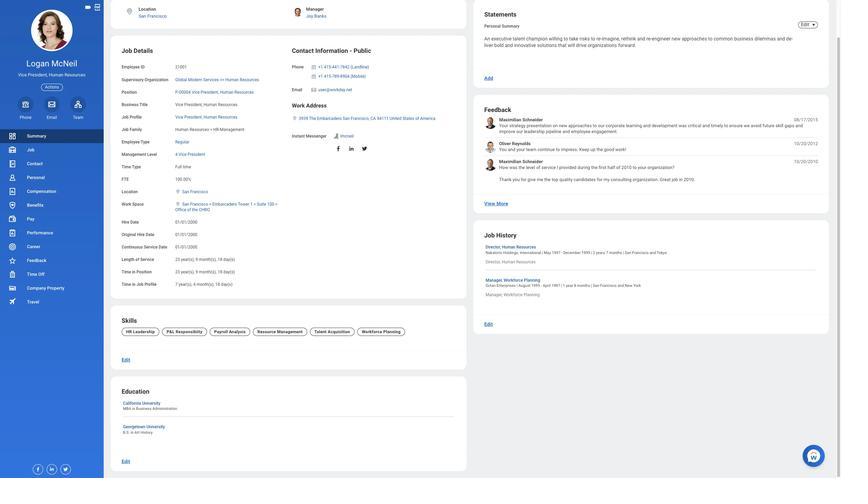 Task type: vqa. For each thing, say whether or not it's contained in the screenshot.


Task type: describe. For each thing, give the bounding box(es) containing it.
23 year(s), 9 month(s), 18 day(s) for position
[[175, 270, 235, 275]]

0 vertical spatial location image
[[126, 8, 134, 15]]

summary link
[[0, 129, 104, 143]]

415- for 789-
[[324, 74, 332, 79]]

planning inside button
[[384, 330, 401, 334]]

facebook image inside navigation pane region
[[33, 465, 41, 473]]

organization?
[[648, 165, 675, 170]]

2 re- from the left
[[647, 36, 653, 42]]

job for job profile
[[122, 115, 129, 120]]

0 vertical spatial hire
[[122, 220, 129, 225]]

hr leadership button
[[122, 328, 160, 336]]

0 vertical spatial workforce
[[504, 278, 523, 283]]

and down 'oliver reynolds' link
[[508, 147, 516, 152]]

employee's photo (maximilian schneider) image for how was the level of service i provided during the first half of 2010 to your organization? thank you for give me the top quality candidates for my consulting organization. great job in 2010.
[[485, 159, 497, 171]]

twitter image
[[362, 146, 368, 152]]

p-00004 vice president, human resources
[[175, 90, 254, 95]]

the right up
[[597, 147, 604, 152]]

innovative
[[515, 42, 537, 48]]

provided
[[560, 165, 577, 170]]

benefits
[[27, 203, 44, 208]]

engagement.
[[592, 129, 618, 134]]

and down 08/17/2015
[[796, 123, 804, 128]]

1 vertical spatial service
[[140, 257, 154, 262]]

and down the executive
[[505, 42, 513, 48]]

p&l
[[167, 330, 175, 334]]

view team image
[[74, 100, 82, 109]]

workforce planning button
[[358, 328, 406, 336]]

year
[[567, 284, 574, 288]]

san inside san francisco > embarcadero tower 1 > suite 100 > office of the chro
[[182, 202, 189, 207]]

4 inside time in job profile element
[[193, 282, 196, 287]]

23 for time in position
[[175, 270, 180, 275]]

9 for length of service
[[196, 257, 198, 262]]

0 vertical spatial profile
[[130, 115, 142, 120]]

contact for contact
[[27, 161, 43, 166]]

pay image
[[8, 215, 17, 223]]

1 vertical spatial history
[[141, 430, 153, 435]]

to left impress.
[[556, 147, 560, 152]]

benefits image
[[8, 201, 17, 210]]

director, human resources link
[[486, 244, 537, 250]]

linkedin image
[[349, 146, 355, 152]]

1 vertical spatial hire
[[137, 232, 145, 237]]

in for job
[[132, 282, 136, 287]]

messenger
[[306, 134, 327, 139]]

facebook image inside contact information - public group
[[336, 146, 342, 152]]

of right level
[[537, 165, 541, 170]]

president, inside business title element
[[184, 102, 203, 107]]

+1 415-441-7842 (landline)
[[319, 65, 369, 70]]

and right pipeline
[[563, 129, 571, 134]]

director, human resources nakatomi holdings, international   |   may 1997 - december 1999 | 2 years 7 months | san francisco and tokyo
[[486, 245, 668, 255]]

email inside contact information - public group
[[292, 87, 303, 92]]

president, down business title element
[[184, 115, 203, 120]]

items selected list
[[311, 63, 380, 80]]

day(s) for length of service
[[224, 257, 235, 262]]

1 vertical spatial 1997
[[552, 284, 561, 288]]

common
[[714, 36, 734, 42]]

oliver
[[500, 141, 511, 146]]

francisco inside location san francisco
[[147, 14, 167, 19]]

+1 for +1 415-441-7842 (landline)
[[319, 65, 323, 70]]

resources inside business title element
[[218, 102, 238, 107]]

company
[[27, 286, 46, 291]]

and left timely on the right
[[703, 123, 711, 128]]

job down time in position
[[137, 282, 144, 287]]

0 horizontal spatial management
[[122, 152, 146, 157]]

great
[[661, 177, 671, 182]]

resources inside navigation pane region
[[65, 72, 86, 78]]

vice inside the 4 vice president link
[[179, 152, 187, 157]]

personal for personal
[[27, 175, 45, 180]]

location image inside job details group
[[175, 202, 181, 207]]

23 year(s), 9 month(s), 18 day(s) for service
[[175, 257, 235, 262]]

vice inside vice president, human resources link
[[175, 115, 183, 120]]

resources inside job family element
[[190, 127, 209, 132]]

logan
[[26, 59, 49, 68]]

> right 100
[[275, 202, 278, 207]]

job
[[672, 177, 679, 182]]

the inside san francisco > embarcadero tower 1 > suite 100 > office of the chro
[[192, 208, 198, 213]]

was inside how was the level of service i provided during the first half of 2010 to your organization? thank you for give me the top quality candidates for my consulting organization. great job in 2010.
[[510, 165, 518, 170]]

resources right >>
[[240, 77, 259, 82]]

lmcneil link
[[341, 132, 354, 139]]

georgetown university
[[123, 425, 165, 430]]

to left the common
[[709, 36, 713, 42]]

100.00%
[[175, 177, 191, 182]]

1 vertical spatial position
[[137, 270, 152, 275]]

phone image inside phone popup button
[[21, 100, 30, 109]]

that
[[559, 42, 567, 48]]

embarcadero inside contact information - public group
[[317, 116, 342, 121]]

job image
[[8, 146, 17, 154]]

pay
[[27, 217, 34, 222]]

regular link
[[175, 138, 189, 145]]

you
[[513, 177, 520, 182]]

time off link
[[0, 268, 104, 282]]

type for employee type
[[141, 140, 150, 145]]

supervisory
[[122, 77, 144, 82]]

performance
[[27, 230, 53, 236]]

time
[[183, 165, 191, 170]]

bold
[[495, 42, 504, 48]]

resources up hr-
[[218, 115, 238, 120]]

contact information - public group
[[292, 47, 456, 156]]

octan
[[486, 284, 496, 288]]

human up job family element
[[204, 115, 217, 120]]

| down manager, workforce planning link
[[517, 284, 518, 288]]

continue
[[538, 147, 555, 152]]

career image
[[8, 243, 17, 251]]

vice inside navigation pane region
[[18, 72, 27, 78]]

francisco inside san francisco > embarcadero tower 1 > suite 100 > office of the chro
[[190, 202, 208, 207]]

1 for from the left
[[521, 177, 527, 182]]

schneider for the
[[523, 159, 543, 164]]

0 vertical spatial position
[[122, 90, 137, 95]]

vice president, human resources for vice president, human resources link
[[175, 115, 238, 120]]

instant messenger
[[292, 134, 327, 139]]

contact information - public
[[292, 47, 372, 54]]

art
[[135, 430, 140, 435]]

location image for location
[[175, 189, 181, 194]]

summary inside "link"
[[27, 134, 46, 139]]

human down >>
[[220, 90, 234, 95]]

work for work address
[[292, 102, 305, 109]]

workforce inside button
[[362, 330, 383, 334]]

mail image
[[48, 100, 56, 109]]

fte
[[122, 177, 129, 182]]

keep
[[580, 147, 590, 152]]

twitter image
[[61, 465, 68, 473]]

maximilian for was
[[500, 159, 522, 164]]

san inside director, human resources nakatomi holdings, international   |   may 1997 - december 1999 | 2 years 7 months | san francisco and tokyo
[[625, 251, 632, 255]]

1 horizontal spatial feedback
[[485, 106, 512, 113]]

maximilian schneider for was
[[500, 159, 543, 164]]

and right learning
[[644, 123, 651, 128]]

email button
[[44, 96, 60, 120]]

linkedin image
[[47, 465, 55, 472]]

>>
[[220, 77, 224, 82]]

00004
[[179, 90, 191, 95]]

0 horizontal spatial months
[[578, 284, 591, 288]]

phone image for +1 415-789-8904 (mobile)
[[311, 74, 317, 79]]

time in position element
[[175, 266, 235, 275]]

month(s), for length of service
[[199, 257, 217, 262]]

rethink
[[622, 36, 637, 42]]

director, for director, human resources nakatomi holdings, international   |   may 1997 - december 1999 | 2 years 7 months | san francisco and tokyo
[[486, 245, 501, 250]]

job for job history
[[485, 232, 495, 239]]

01/01/2000 for original hire date
[[175, 232, 197, 237]]

improve
[[500, 129, 516, 134]]

email inside popup button
[[47, 115, 57, 120]]

0 vertical spatial san francisco link
[[139, 14, 167, 19]]

human right >>
[[226, 77, 239, 82]]

415- for 441-
[[324, 65, 332, 70]]

contact information - public button
[[292, 47, 372, 54]]

resources down international on the bottom right
[[517, 260, 536, 265]]

human inside navigation pane region
[[49, 72, 63, 78]]

time in position
[[122, 270, 152, 275]]

edit button for skills
[[119, 353, 133, 367]]

resource management
[[258, 330, 303, 334]]

1 vertical spatial san francisco link
[[182, 188, 208, 194]]

mba
[[123, 407, 131, 411]]

mcneil
[[51, 59, 77, 68]]

you and your team continue to impress.  keep up the good work!
[[500, 147, 627, 152]]

and inside director, human resources nakatomi holdings, international   |   may 1997 - december 1999 | 2 years 7 months | san francisco and tokyo
[[650, 251, 657, 255]]

employee id element
[[175, 61, 187, 70]]

san inside contact information - public group
[[343, 116, 350, 121]]

management level
[[122, 152, 157, 157]]

user@workday.net
[[319, 87, 353, 92]]

employee for employee type
[[122, 140, 140, 145]]

1 horizontal spatial history
[[497, 232, 517, 239]]

0 horizontal spatial 4
[[175, 152, 178, 157]]

san francisco > embarcadero tower 1 > suite 100 > office of the chro link
[[175, 201, 278, 213]]

of right half
[[617, 165, 621, 170]]

1 re- from the left
[[597, 36, 603, 42]]

tower
[[238, 202, 250, 207]]

| left may
[[543, 251, 543, 255]]

performance link
[[0, 226, 104, 240]]

to inside how was the level of service i provided during the first half of 2010 to your organization? thank you for give me the top quality candidates for my consulting organization. great job in 2010.
[[633, 165, 637, 170]]

1 inside san francisco > embarcadero tower 1 > suite 100 > office of the chro
[[251, 202, 253, 207]]

- inside group
[[350, 47, 352, 54]]

feedback image
[[8, 257, 17, 265]]

impress.
[[562, 147, 579, 152]]

human inside director, human resources nakatomi holdings, international   |   may 1997 - december 1999 | 2 years 7 months | san francisco and tokyo
[[503, 245, 516, 250]]

1 horizontal spatial our
[[599, 123, 605, 128]]

hire date element
[[175, 216, 197, 225]]

time in job profile element
[[175, 278, 233, 287]]

0 horizontal spatial your
[[517, 147, 526, 152]]

president, inside navigation pane region
[[28, 72, 48, 78]]

0 vertical spatial date
[[130, 220, 139, 225]]

your
[[500, 123, 509, 128]]

georgetown
[[123, 425, 146, 430]]

workforce planning
[[362, 330, 401, 334]]

company property image
[[8, 284, 17, 293]]

10/20/2012
[[795, 141, 819, 146]]

phone inside contact information - public group
[[292, 65, 304, 70]]

0 vertical spatial planning
[[525, 278, 541, 283]]

in for art
[[131, 430, 134, 435]]

family
[[130, 127, 142, 132]]

university for georgetown
[[147, 425, 165, 430]]

administration
[[153, 407, 177, 411]]

phone logan mcneil element
[[18, 115, 34, 120]]

type for time type
[[132, 165, 141, 170]]

view printable version (pdf) image
[[94, 3, 101, 11]]

executive
[[492, 36, 512, 42]]

months inside director, human resources nakatomi holdings, international   |   may 1997 - december 1999 | 2 years 7 months | san francisco and tokyo
[[610, 251, 623, 255]]

to up engagement.
[[594, 123, 598, 128]]

talent
[[315, 330, 327, 334]]

nakatomi
[[486, 251, 503, 255]]

p&l responsibiity
[[167, 330, 203, 334]]

feedback inside navigation pane region
[[27, 258, 46, 263]]

| left 2
[[592, 251, 593, 255]]

compensation
[[27, 189, 56, 194]]

to right timely on the right
[[725, 123, 729, 128]]

imagine,
[[603, 36, 621, 42]]

job details button
[[122, 47, 153, 54]]

email logan mcneil element
[[44, 115, 60, 120]]

development
[[652, 123, 678, 128]]

the left level
[[519, 165, 526, 170]]

francisco,
[[351, 116, 370, 121]]

risks
[[580, 36, 590, 42]]

new
[[626, 284, 633, 288]]

management inside job family element
[[220, 127, 245, 132]]

new inside your strategy presentation on new approaches to our corporate learning and development was critical and timely to ensure we avoid future skill gaps and improve our leadership pipeline and employee engagement.
[[560, 123, 568, 128]]

contact link
[[0, 157, 104, 171]]

willing
[[549, 36, 563, 42]]

the left first
[[592, 165, 598, 170]]

chro
[[199, 208, 210, 213]]

human inside business title element
[[204, 102, 217, 107]]

human inside job family element
[[175, 127, 189, 132]]

embarcadero inside san francisco > embarcadero tower 1 > suite 100 > office of the chro
[[213, 202, 237, 207]]

3939 the embarcadero san francisco, ca 94111 united states of america
[[299, 116, 436, 121]]

acquisition
[[328, 330, 350, 334]]

my
[[604, 177, 610, 182]]

california
[[123, 401, 141, 406]]

7 inside director, human resources nakatomi holdings, international   |   may 1997 - december 1999 | 2 years 7 months | san francisco and tokyo
[[607, 251, 609, 255]]

the right the me
[[545, 177, 551, 182]]

job for job
[[27, 147, 35, 153]]

will
[[568, 42, 576, 48]]

was inside your strategy presentation on new approaches to our corporate learning and development was critical and timely to ensure we avoid future skill gaps and improve our leadership pipeline and employee engagement.
[[679, 123, 688, 128]]

1 manager, from the top
[[486, 278, 503, 283]]

1 vertical spatial planning
[[524, 293, 540, 298]]

year(s), for time in job profile
[[179, 282, 192, 287]]

08/17/2015
[[795, 117, 819, 122]]

personal for personal summary
[[485, 24, 501, 29]]

location for location san francisco
[[139, 7, 156, 12]]

caret down image
[[810, 22, 819, 28]]

in inside how was the level of service i provided during the first half of 2010 to your organization? thank you for give me the top quality candidates for my consulting organization. great job in 2010.
[[680, 177, 683, 182]]

fte element
[[175, 173, 191, 182]]

vice president, human resources for business title element
[[175, 102, 238, 107]]

| left year
[[562, 284, 563, 288]]

month(s), for time in job profile
[[197, 282, 215, 287]]

on
[[553, 123, 558, 128]]

future
[[763, 123, 775, 128]]

maximilian schneider link for was
[[500, 159, 543, 165]]

and left new
[[618, 284, 625, 288]]

0 vertical spatial summary
[[502, 24, 520, 29]]

100
[[267, 202, 274, 207]]

1 vertical spatial workforce
[[504, 293, 523, 298]]

> left suite
[[254, 202, 256, 207]]

+1 for +1 415-789-8904 (mobile)
[[319, 74, 323, 79]]

leadership
[[133, 330, 155, 334]]

year(s), for time in position
[[181, 270, 195, 275]]

1 horizontal spatial 1
[[564, 284, 566, 288]]



Task type: locate. For each thing, give the bounding box(es) containing it.
forward.
[[619, 42, 637, 48]]

edit button for education
[[119, 455, 133, 469]]

actions button
[[41, 84, 63, 91]]

18 for time in position
[[218, 270, 223, 275]]

business inside job details group
[[122, 102, 139, 107]]

1 vertical spatial location image
[[175, 202, 181, 207]]

1 vertical spatial summary
[[27, 134, 46, 139]]

time for time off
[[27, 272, 37, 277]]

edit for skills
[[122, 357, 130, 363]]

date left continuous service date 'element'
[[159, 245, 167, 250]]

year(s), down time in position element at bottom
[[179, 282, 192, 287]]

month(s), for time in position
[[199, 270, 217, 275]]

global modern services >> human resources link
[[175, 76, 259, 82]]

1 vertical spatial embarcadero
[[213, 202, 237, 207]]

year(s), inside time in position element
[[181, 270, 195, 275]]

history up director, human resources link
[[497, 232, 517, 239]]

0 vertical spatial contact
[[292, 47, 314, 54]]

18 for length of service
[[218, 257, 223, 262]]

3 01/01/2000 from the top
[[175, 245, 197, 250]]

1 vertical spatial schneider
[[523, 159, 543, 164]]

location image
[[292, 116, 298, 121], [175, 189, 181, 194]]

year(s), up time in job profile element on the left bottom
[[181, 270, 195, 275]]

1 maximilian schneider link from the top
[[500, 117, 543, 123]]

vice president, human resources down logan mcneil
[[18, 72, 86, 78]]

| right 8
[[592, 284, 593, 288]]

human up holdings,
[[503, 245, 516, 250]]

maximilian for strategy
[[500, 117, 522, 122]]

list containing summary
[[0, 129, 104, 309]]

maximilian schneider link up strategy
[[500, 117, 543, 123]]

0 horizontal spatial 1
[[251, 202, 253, 207]]

director, human resources
[[486, 260, 536, 265]]

engineer
[[653, 36, 671, 42]]

global modern services >> human resources
[[175, 77, 259, 82]]

1 23 from the top
[[175, 257, 180, 262]]

maximilian up your
[[500, 117, 522, 122]]

california university mba in business administration
[[123, 401, 177, 411]]

octan enterprises   |   august 1995 - april 1997 | 1 year 8 months | san francisco and new york
[[486, 284, 642, 288]]

b.s. in art history
[[123, 430, 153, 435]]

location image for work address
[[292, 116, 298, 121]]

0 vertical spatial location image
[[292, 116, 298, 121]]

francisco inside director, human resources nakatomi holdings, international   |   may 1997 - december 1999 | 2 years 7 months | san francisco and tokyo
[[633, 251, 649, 255]]

0 vertical spatial maximilian
[[500, 117, 522, 122]]

months right years
[[610, 251, 623, 255]]

how
[[500, 165, 509, 170]]

21001
[[175, 65, 187, 70]]

2 vertical spatial -
[[541, 284, 543, 288]]

team logan mcneil element
[[70, 115, 86, 120]]

location image left location san francisco on the top left of page
[[126, 8, 134, 15]]

2 vertical spatial day(s)
[[221, 282, 233, 287]]

university up b.s. in art history
[[147, 425, 165, 430]]

1 vertical spatial 7
[[175, 282, 178, 287]]

2 415- from the top
[[324, 74, 332, 79]]

p-00004 vice president, human resources link
[[175, 88, 254, 95]]

9 inside length of service element
[[196, 257, 198, 262]]

enterprises
[[497, 284, 516, 288]]

23 inside time in position element
[[175, 270, 180, 275]]

human down holdings,
[[502, 260, 516, 265]]

president,
[[28, 72, 48, 78], [201, 90, 219, 95], [184, 102, 203, 107], [184, 115, 203, 120]]

0 horizontal spatial -
[[350, 47, 352, 54]]

vice down p-
[[175, 102, 183, 107]]

1 vertical spatial maximilian schneider link
[[500, 159, 543, 165]]

1 vertical spatial director,
[[486, 260, 501, 265]]

time for time in job profile
[[122, 282, 131, 287]]

full time
[[175, 165, 191, 170]]

university for california
[[142, 401, 161, 406]]

workforce down enterprises
[[504, 293, 523, 298]]

schneider for presentation
[[523, 117, 543, 122]]

0 horizontal spatial our
[[517, 129, 523, 134]]

1 vertical spatial email
[[47, 115, 57, 120]]

1 manager, workforce planning from the top
[[486, 278, 541, 283]]

in for position
[[132, 270, 136, 275]]

-
[[350, 47, 352, 54], [562, 251, 563, 255], [541, 284, 543, 288]]

18 inside time in job profile element
[[216, 282, 220, 287]]

location image
[[126, 8, 134, 15], [175, 202, 181, 207]]

1 vertical spatial new
[[560, 123, 568, 128]]

3939
[[299, 116, 308, 121]]

director, for director, human resources
[[486, 260, 501, 265]]

1 vertical spatial 415-
[[324, 74, 332, 79]]

feedback up your
[[485, 106, 512, 113]]

director,
[[486, 245, 501, 250], [486, 260, 501, 265]]

day(s) for time in job profile
[[221, 282, 233, 287]]

1 horizontal spatial 7
[[607, 251, 609, 255]]

(landline)
[[351, 65, 369, 70]]

0 horizontal spatial approaches
[[569, 123, 592, 128]]

0 vertical spatial new
[[672, 36, 681, 42]]

compensation image
[[8, 187, 17, 196]]

and left de
[[778, 36, 786, 42]]

location for location
[[122, 190, 138, 194]]

date for hire
[[146, 232, 154, 237]]

original hire date element
[[175, 228, 197, 238]]

san francisco link
[[139, 14, 167, 19], [182, 188, 208, 194]]

18 up time in job profile element on the left bottom
[[218, 270, 223, 275]]

1 employee from the top
[[122, 65, 140, 70]]

year(s), inside length of service element
[[181, 257, 195, 262]]

1 415- from the top
[[324, 65, 332, 70]]

01/01/2000 for continuous service date
[[175, 245, 197, 250]]

7 inside time in job profile element
[[175, 282, 178, 287]]

2 maximilian schneider from the top
[[500, 159, 543, 164]]

location image up office
[[175, 202, 181, 207]]

1 horizontal spatial personal
[[485, 24, 501, 29]]

tag image
[[84, 3, 92, 11]]

0 horizontal spatial 7
[[175, 282, 178, 287]]

edit button for job history
[[482, 317, 496, 331]]

0 vertical spatial employee's photo (maximilian schneider) image
[[485, 117, 497, 129]]

| right years
[[624, 251, 625, 255]]

1 maximilian from the top
[[500, 117, 522, 122]]

san francisco
[[182, 190, 208, 194]]

0 horizontal spatial for
[[521, 177, 527, 182]]

employee's photo (oliver reynolds) image
[[485, 141, 497, 153]]

1997 right april
[[552, 284, 561, 288]]

your
[[517, 147, 526, 152], [638, 165, 647, 170]]

business down california university link on the bottom of page
[[136, 407, 152, 411]]

resource
[[258, 330, 276, 334]]

approaches inside your strategy presentation on new approaches to our corporate learning and development was critical and timely to ensure we avoid future skill gaps and improve our leadership pipeline and employee engagement.
[[569, 123, 592, 128]]

for right you at the right of page
[[521, 177, 527, 182]]

edit for education
[[122, 459, 130, 465]]

phone image for +1 415-441-7842 (landline)
[[311, 65, 317, 70]]

vice
[[18, 72, 27, 78], [192, 90, 200, 95], [175, 102, 183, 107], [175, 115, 183, 120], [179, 152, 187, 157]]

of right length
[[136, 257, 139, 262]]

phone inside popup button
[[20, 115, 31, 120]]

month(s), down time in position element at bottom
[[197, 282, 215, 287]]

time for time in position
[[122, 270, 131, 275]]

contact inside group
[[292, 47, 314, 54]]

0 vertical spatial director,
[[486, 245, 501, 250]]

2 employee's photo (maximilian schneider) image from the top
[[485, 159, 497, 171]]

job family element
[[175, 123, 245, 132]]

job details
[[122, 47, 153, 54]]

maximilian schneider for strategy
[[500, 117, 543, 122]]

president, down logan
[[28, 72, 48, 78]]

0 horizontal spatial hire
[[122, 220, 129, 225]]

job link
[[0, 143, 104, 157]]

vice inside business title element
[[175, 102, 183, 107]]

summary image
[[8, 132, 17, 140]]

work inside contact information - public group
[[292, 102, 305, 109]]

1997
[[552, 251, 561, 255], [552, 284, 561, 288]]

job up job family
[[122, 115, 129, 120]]

profile up family
[[130, 115, 142, 120]]

1 horizontal spatial embarcadero
[[317, 116, 342, 121]]

aim image
[[333, 133, 340, 140]]

1 vertical spatial personal
[[27, 175, 45, 180]]

1 vertical spatial approaches
[[569, 123, 592, 128]]

of inside contact information - public group
[[416, 116, 420, 121]]

maximilian schneider link up level
[[500, 159, 543, 165]]

international
[[520, 251, 542, 255]]

1 vertical spatial employee
[[122, 140, 140, 145]]

2 for from the left
[[597, 177, 603, 182]]

> up chro
[[209, 202, 212, 207]]

0 vertical spatial month(s),
[[199, 257, 217, 262]]

hire up original
[[122, 220, 129, 225]]

was left critical
[[679, 123, 688, 128]]

gaps
[[785, 123, 795, 128]]

contact image
[[8, 160, 17, 168]]

1 vertical spatial profile
[[145, 282, 157, 287]]

day(s) inside time in job profile element
[[221, 282, 233, 287]]

day(s) for time in position
[[224, 270, 235, 275]]

2 +1 from the top
[[319, 74, 323, 79]]

2 9 from the top
[[196, 270, 198, 275]]

23 inside length of service element
[[175, 257, 180, 262]]

business up job profile
[[122, 102, 139, 107]]

+1 left 441-
[[319, 65, 323, 70]]

in down time in position
[[132, 282, 136, 287]]

edit for job history
[[485, 322, 493, 327]]

month(s), inside time in position element
[[199, 270, 217, 275]]

1 horizontal spatial san francisco link
[[182, 188, 208, 194]]

1 horizontal spatial location image
[[292, 116, 298, 121]]

0 vertical spatial 415-
[[324, 65, 332, 70]]

new inside an executive talent champion willing to take risks to re-imagine, rethink and re-engineer new approaches to common business dilemmas and de liver bold and innovative solutions that will drive organizations forward.
[[672, 36, 681, 42]]

personal up an
[[485, 24, 501, 29]]

year(s), inside time in job profile element
[[179, 282, 192, 287]]

0 vertical spatial your
[[517, 147, 526, 152]]

- left public
[[350, 47, 352, 54]]

1 horizontal spatial 4
[[193, 282, 196, 287]]

9 up time in job profile element on the left bottom
[[196, 270, 198, 275]]

415- inside "link"
[[324, 74, 332, 79]]

performance image
[[8, 229, 17, 237]]

workforce up enterprises
[[504, 278, 523, 283]]

resources down vice president, human resources link
[[190, 127, 209, 132]]

id
[[141, 65, 145, 70]]

0 vertical spatial +1
[[319, 65, 323, 70]]

university inside "california university mba in business administration"
[[142, 401, 161, 406]]

joy
[[306, 14, 314, 19]]

441-
[[332, 65, 341, 70]]

18 for time in job profile
[[216, 282, 220, 287]]

0 horizontal spatial work
[[122, 202, 131, 207]]

to right 2010
[[633, 165, 637, 170]]

1 23 year(s), 9 month(s), 18 day(s) from the top
[[175, 257, 235, 262]]

manager
[[306, 7, 324, 12]]

1 vertical spatial phone image
[[311, 74, 317, 79]]

work inside job details group
[[122, 202, 131, 207]]

san inside location san francisco
[[139, 14, 146, 19]]

management down vice president, human resources link
[[220, 127, 245, 132]]

- inside director, human resources nakatomi holdings, international   |   may 1997 - december 1999 | 2 years 7 months | san francisco and tokyo
[[562, 251, 563, 255]]

location inside location san francisco
[[139, 7, 156, 12]]

time inside navigation pane region
[[27, 272, 37, 277]]

date up the original hire date
[[130, 220, 139, 225]]

1 horizontal spatial approaches
[[682, 36, 708, 42]]

2 employee from the top
[[122, 140, 140, 145]]

length
[[122, 257, 135, 262]]

1 vertical spatial work
[[122, 202, 131, 207]]

president, up business title element
[[201, 90, 219, 95]]

2 vertical spatial 01/01/2000
[[175, 245, 197, 250]]

18 inside length of service element
[[218, 257, 223, 262]]

0 horizontal spatial feedback
[[27, 258, 46, 263]]

- left december
[[562, 251, 563, 255]]

0 horizontal spatial san francisco link
[[139, 14, 167, 19]]

7842
[[341, 65, 350, 70]]

date for service
[[159, 245, 167, 250]]

contact
[[292, 47, 314, 54], [27, 161, 43, 166]]

0 vertical spatial 1997
[[552, 251, 561, 255]]

edit link
[[802, 21, 810, 28]]

lmcneil
[[341, 134, 354, 139]]

resources down mcneil
[[65, 72, 86, 78]]

employee's photo (maximilian schneider) image left how
[[485, 159, 497, 171]]

1999
[[582, 251, 591, 255]]

0 vertical spatial months
[[610, 251, 623, 255]]

job history
[[485, 232, 517, 239]]

1 horizontal spatial management
[[220, 127, 245, 132]]

day(s) inside length of service element
[[224, 257, 235, 262]]

add button
[[482, 71, 497, 85]]

1 +1 from the top
[[319, 65, 323, 70]]

2 director, from the top
[[486, 260, 501, 265]]

maximilian schneider link for strategy
[[500, 117, 543, 123]]

vice president, human resources inside navigation pane region
[[18, 72, 86, 78]]

1 vertical spatial location
[[122, 190, 138, 194]]

feedback up time off
[[27, 258, 46, 263]]

joy banks link
[[306, 14, 327, 19]]

position up the time in job profile at the left of page
[[137, 270, 152, 275]]

23 year(s), 9 month(s), 18 day(s) up time in job profile element on the left bottom
[[175, 270, 235, 275]]

2 vertical spatial management
[[277, 330, 303, 334]]

full time element
[[175, 163, 191, 170]]

position down "supervisory" at the top left of page
[[122, 90, 137, 95]]

9 inside time in position element
[[196, 270, 198, 275]]

1 vertical spatial maximilian schneider
[[500, 159, 543, 164]]

human up vice president, human resources link
[[204, 102, 217, 107]]

schneider up level
[[523, 159, 543, 164]]

facebook image
[[336, 146, 342, 152], [33, 465, 41, 473]]

april
[[543, 284, 551, 288]]

states
[[403, 116, 415, 121]]

resources down global modern services >> human resources
[[235, 90, 254, 95]]

18 up time in position element at bottom
[[218, 257, 223, 262]]

1 vertical spatial contact
[[27, 161, 43, 166]]

email left mail image
[[292, 87, 303, 92]]

> inside job family element
[[210, 127, 213, 132]]

phone image
[[311, 65, 317, 70], [311, 74, 317, 79], [21, 100, 30, 109]]

service
[[542, 165, 556, 170]]

1 01/01/2000 from the top
[[175, 220, 197, 225]]

0 vertical spatial maximilian schneider link
[[500, 117, 543, 123]]

1 vertical spatial university
[[147, 425, 165, 430]]

resources down p-00004 vice president, human resources
[[218, 102, 238, 107]]

0 vertical spatial 23 year(s), 9 month(s), 18 day(s)
[[175, 257, 235, 262]]

2 vertical spatial edit button
[[119, 455, 133, 469]]

7 right years
[[607, 251, 609, 255]]

avoid
[[752, 123, 762, 128]]

your inside how was the level of service i provided during the first half of 2010 to your organization? thank you for give me the top quality candidates for my consulting organization. great job in 2010.
[[638, 165, 647, 170]]

0 horizontal spatial summary
[[27, 134, 46, 139]]

personal image
[[8, 174, 17, 182]]

0 vertical spatial service
[[144, 245, 158, 250]]

+1 inside "link"
[[319, 74, 323, 79]]

time
[[122, 165, 131, 170], [122, 270, 131, 275], [27, 272, 37, 277], [122, 282, 131, 287]]

continuous service date
[[122, 245, 167, 250]]

2 horizontal spatial -
[[562, 251, 563, 255]]

manager, down octan
[[486, 293, 503, 298]]

0 vertical spatial feedback
[[485, 106, 512, 113]]

candidates
[[574, 177, 596, 182]]

for left my
[[597, 177, 603, 182]]

0 vertical spatial approaches
[[682, 36, 708, 42]]

university inside georgetown university link
[[147, 425, 165, 430]]

manager, workforce planning
[[486, 278, 541, 283], [486, 293, 540, 298]]

resources
[[65, 72, 86, 78], [240, 77, 259, 82], [235, 90, 254, 95], [218, 102, 238, 107], [218, 115, 238, 120], [190, 127, 209, 132], [517, 245, 537, 250], [517, 260, 536, 265]]

location
[[139, 7, 156, 12], [122, 190, 138, 194]]

1997 inside director, human resources nakatomi holdings, international   |   may 1997 - december 1999 | 2 years 7 months | san francisco and tokyo
[[552, 251, 561, 255]]

embarcadero left tower
[[213, 202, 237, 207]]

list
[[485, 117, 819, 183], [0, 129, 104, 309]]

month(s), inside time in job profile element
[[197, 282, 215, 287]]

maximilian schneider link
[[500, 117, 543, 123], [500, 159, 543, 165]]

2 01/01/2000 from the top
[[175, 232, 197, 237]]

0 horizontal spatial phone
[[20, 115, 31, 120]]

list containing maximilian schneider
[[485, 117, 819, 183]]

continuous
[[122, 245, 143, 250]]

employee
[[122, 65, 140, 70], [122, 140, 140, 145]]

0 vertical spatial 4
[[175, 152, 178, 157]]

- left april
[[541, 284, 543, 288]]

0 horizontal spatial date
[[130, 220, 139, 225]]

payroll analysis
[[214, 330, 246, 334]]

work!
[[616, 147, 627, 152]]

0 vertical spatial vice president, human resources
[[18, 72, 86, 78]]

> left hr-
[[210, 127, 213, 132]]

vice president, human resources up vice president, human resources link
[[175, 102, 238, 107]]

1 horizontal spatial facebook image
[[336, 146, 342, 152]]

2 horizontal spatial date
[[159, 245, 167, 250]]

reynolds
[[513, 141, 531, 146]]

2 maximilian from the top
[[500, 159, 522, 164]]

1 horizontal spatial summary
[[502, 24, 520, 29]]

contact for contact information - public
[[292, 47, 314, 54]]

manager, workforce planning down enterprises
[[486, 293, 540, 298]]

2 maximilian schneider link from the top
[[500, 159, 543, 165]]

9 for time in position
[[196, 270, 198, 275]]

new right on
[[560, 123, 568, 128]]

maximilian up how
[[500, 159, 522, 164]]

business title element
[[175, 98, 238, 108]]

vice down logan
[[18, 72, 27, 78]]

1 horizontal spatial re-
[[647, 36, 653, 42]]

1 9 from the top
[[196, 257, 198, 262]]

2 horizontal spatial management
[[277, 330, 303, 334]]

personal summary element
[[485, 22, 520, 29]]

and
[[638, 36, 646, 42], [778, 36, 786, 42], [505, 42, 513, 48], [644, 123, 651, 128], [703, 123, 711, 128], [796, 123, 804, 128], [563, 129, 571, 134], [508, 147, 516, 152], [650, 251, 657, 255], [618, 284, 625, 288]]

type up management level
[[141, 140, 150, 145]]

2 vertical spatial planning
[[384, 330, 401, 334]]

10/20/2010
[[795, 159, 819, 164]]

01/01/2000 for hire date
[[175, 220, 197, 225]]

payroll analysis button
[[210, 328, 250, 336]]

business
[[735, 36, 754, 42]]

to right risks
[[592, 36, 596, 42]]

01/01/2000 up original hire date element
[[175, 220, 197, 225]]

23 for length of service
[[175, 257, 180, 262]]

0 vertical spatial 18
[[218, 257, 223, 262]]

2 manager, from the top
[[486, 293, 503, 298]]

personal inside navigation pane region
[[27, 175, 45, 180]]

415- down 441-
[[324, 74, 332, 79]]

(mobile)
[[351, 74, 366, 79]]

how was the level of service i provided during the first half of 2010 to your organization? thank you for give me the top quality candidates for my consulting organization. great job in 2010.
[[500, 165, 696, 182]]

approaches inside an executive talent champion willing to take risks to re-imagine, rethink and re-engineer new approaches to common business dilemmas and de liver bold and innovative solutions that will drive organizations forward.
[[682, 36, 708, 42]]

1 vertical spatial 23 year(s), 9 month(s), 18 day(s)
[[175, 270, 235, 275]]

location inside job details group
[[122, 190, 138, 194]]

employee's photo (maximilian schneider) image for your strategy presentation on new approaches to our corporate learning and development was critical and timely to ensure we avoid future skill gaps and improve our leadership pipeline and employee engagement.
[[485, 117, 497, 129]]

personal link
[[0, 171, 104, 185]]

supervisory organization
[[122, 77, 169, 82]]

feedback link
[[0, 254, 104, 268]]

94111
[[377, 116, 389, 121]]

profile down time in position
[[145, 282, 157, 287]]

year(s), for length of service
[[181, 257, 195, 262]]

0 horizontal spatial location image
[[126, 8, 134, 15]]

embarcadero
[[317, 116, 342, 121], [213, 202, 237, 207]]

america
[[421, 116, 436, 121]]

0 vertical spatial 23
[[175, 257, 180, 262]]

and right rethink
[[638, 36, 646, 42]]

1 vertical spatial 01/01/2000
[[175, 232, 197, 237]]

month(s), inside length of service element
[[199, 257, 217, 262]]

maximilian schneider up level
[[500, 159, 543, 164]]

travel image
[[8, 298, 17, 306]]

4 down time in position element at bottom
[[193, 282, 196, 287]]

1 vertical spatial 23
[[175, 270, 180, 275]]

workday assistant region
[[804, 442, 828, 467]]

work for work space
[[122, 202, 131, 207]]

1 maximilian schneider from the top
[[500, 117, 543, 122]]

job family
[[122, 127, 142, 132]]

2010
[[622, 165, 632, 170]]

president, down 00004
[[184, 102, 203, 107]]

1 employee's photo (maximilian schneider) image from the top
[[485, 117, 497, 129]]

1 schneider from the top
[[523, 117, 543, 122]]

vice inside p-00004 vice president, human resources link
[[192, 90, 200, 95]]

1 vertical spatial manager,
[[486, 293, 503, 298]]

0 horizontal spatial embarcadero
[[213, 202, 237, 207]]

length of service
[[122, 257, 154, 262]]

manager, workforce planning up enterprises
[[486, 278, 541, 283]]

1 vertical spatial vice president, human resources
[[175, 102, 238, 107]]

2 manager, workforce planning from the top
[[486, 293, 540, 298]]

up
[[591, 147, 596, 152]]

year(s), down continuous service date 'element'
[[181, 257, 195, 262]]

mail image
[[311, 87, 317, 93]]

director, up nakatomi
[[486, 245, 501, 250]]

job for job details
[[122, 47, 132, 54]]

of inside san francisco > embarcadero tower 1 > suite 100 > office of the chro
[[187, 208, 191, 213]]

business inside "california university mba in business administration"
[[136, 407, 152, 411]]

7 down time in position element at bottom
[[175, 282, 178, 287]]

job right 'job' image
[[27, 147, 35, 153]]

1 vertical spatial your
[[638, 165, 647, 170]]

1 vertical spatial business
[[136, 407, 152, 411]]

1 vertical spatial 4
[[193, 282, 196, 287]]

contact inside navigation pane region
[[27, 161, 43, 166]]

navigation pane region
[[0, 0, 104, 478]]

facebook image down aim "icon"
[[336, 146, 342, 152]]

0 vertical spatial was
[[679, 123, 688, 128]]

team
[[73, 115, 83, 120]]

job details group
[[122, 47, 285, 288]]

full
[[175, 165, 182, 170]]

1 horizontal spatial work
[[292, 102, 305, 109]]

francisco
[[147, 14, 167, 19], [190, 190, 208, 194], [190, 202, 208, 207], [633, 251, 649, 255], [601, 284, 617, 288]]

month(s), up time in position element at bottom
[[199, 257, 217, 262]]

re-
[[597, 36, 603, 42], [647, 36, 653, 42]]

employee's photo (maximilian schneider) image
[[485, 117, 497, 129], [485, 159, 497, 171]]

time off image
[[8, 270, 17, 279]]

day(s) inside time in position element
[[224, 270, 235, 275]]

2 23 year(s), 9 month(s), 18 day(s) from the top
[[175, 270, 235, 275]]

2 schneider from the top
[[523, 159, 543, 164]]

0 vertical spatial day(s)
[[224, 257, 235, 262]]

management inside button
[[277, 330, 303, 334]]

employee for employee id
[[122, 65, 140, 70]]

you
[[500, 147, 507, 152]]

1 director, from the top
[[486, 245, 501, 250]]

continuous service date element
[[175, 241, 197, 250]]

time for time type
[[122, 165, 131, 170]]

facebook image left linkedin image
[[33, 465, 41, 473]]

banks
[[315, 14, 327, 19]]

director, inside director, human resources nakatomi holdings, international   |   may 1997 - december 1999 | 2 years 7 months | san francisco and tokyo
[[486, 245, 501, 250]]

management
[[220, 127, 245, 132], [122, 152, 146, 157], [277, 330, 303, 334]]

give
[[528, 177, 536, 182]]

1 vertical spatial -
[[562, 251, 563, 255]]

length of service element
[[175, 253, 235, 262]]

1 horizontal spatial months
[[610, 251, 623, 255]]

day(s) up time in job profile element on the left bottom
[[224, 270, 235, 275]]

phone image up mail image
[[311, 74, 317, 79]]

1 vertical spatial phone
[[20, 115, 31, 120]]

2 23 from the top
[[175, 270, 180, 275]]

employee's photo (maximilian schneider) image left your
[[485, 117, 497, 129]]

0 vertical spatial manager,
[[486, 278, 503, 283]]

resources inside director, human resources nakatomi holdings, international   |   may 1997 - december 1999 | 2 years 7 months | san francisco and tokyo
[[517, 245, 537, 250]]

location image inside job details group
[[175, 189, 181, 194]]

presentation
[[527, 123, 552, 128]]

approaches left the common
[[682, 36, 708, 42]]

our down strategy
[[517, 129, 523, 134]]

in inside "california university mba in business administration"
[[132, 407, 135, 411]]

vice up regular link
[[175, 115, 183, 120]]

18 inside time in position element
[[218, 270, 223, 275]]

job inside navigation pane region
[[27, 147, 35, 153]]

job for job family
[[122, 127, 129, 132]]

4 vice president link
[[175, 151, 205, 157]]



